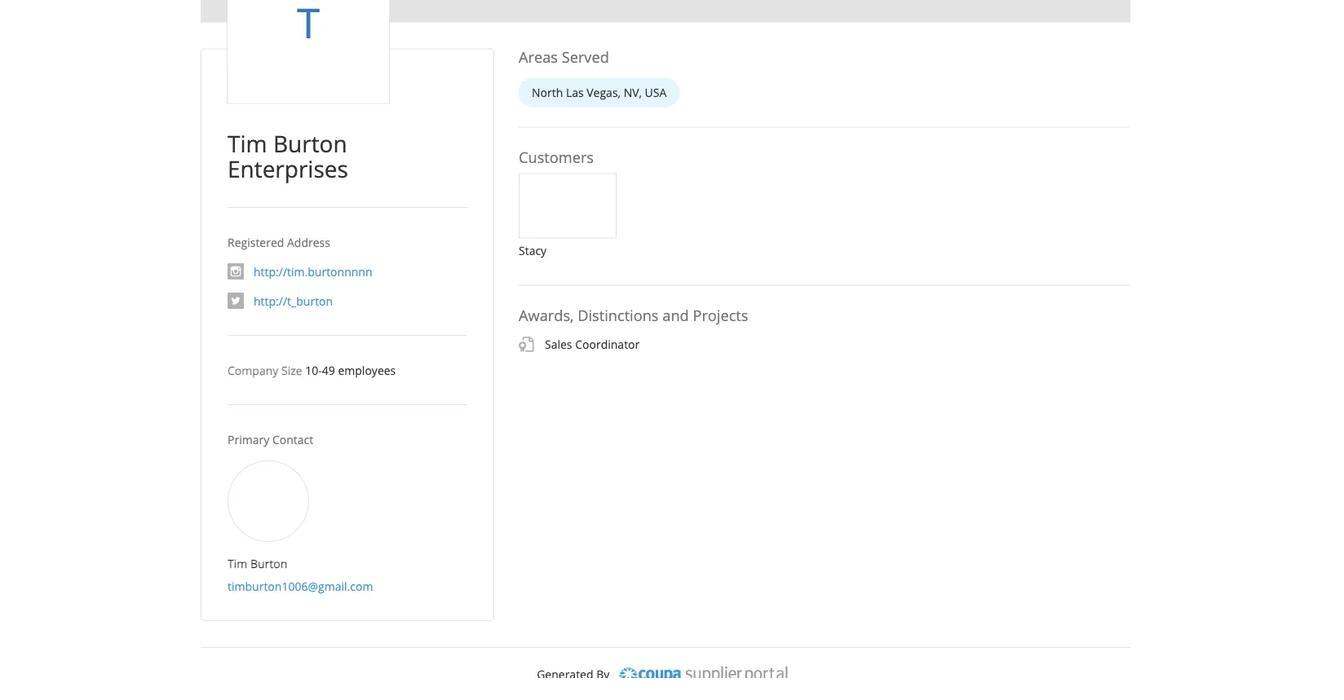 Task type: vqa. For each thing, say whether or not it's contained in the screenshot.
Save
no



Task type: locate. For each thing, give the bounding box(es) containing it.
enterprises
[[228, 153, 348, 184]]

0 vertical spatial actionview image
[[228, 264, 244, 280]]

burton inside tim burton timburton1006@gmail.com
[[250, 556, 287, 571]]

1 vertical spatial burton
[[250, 556, 287, 571]]

2 tim from the top
[[228, 556, 247, 571]]

vegas,
[[587, 85, 621, 100]]

tim inside tim burton timburton1006@gmail.com
[[228, 556, 247, 571]]

1 tim from the top
[[228, 128, 267, 159]]

primary
[[228, 432, 269, 447]]

tim burton enterprises
[[228, 128, 348, 184]]

actionview image
[[228, 264, 244, 280], [228, 293, 244, 309]]

awards,
[[519, 305, 574, 326]]

49
[[322, 363, 335, 378]]

actionview image left 'http://t_burton' link
[[228, 293, 244, 309]]

actionview image down registered
[[228, 264, 244, 280]]

burton
[[273, 128, 347, 159], [250, 556, 287, 571]]

tim
[[228, 128, 267, 159], [228, 556, 247, 571]]

coupa supplier portal image
[[612, 662, 794, 679]]

las
[[566, 85, 584, 100]]

burton for tim burton timburton1006@gmail.com
[[250, 556, 287, 571]]

tim for tim burton enterprises
[[228, 128, 267, 159]]

tim inside 'tim burton enterprises'
[[228, 128, 267, 159]]

1 vertical spatial actionview image
[[228, 293, 244, 309]]

http://tim.burtonnnnn
[[254, 264, 372, 279]]

projects
[[693, 305, 748, 326]]

tim for tim burton timburton1006@gmail.com
[[228, 556, 247, 571]]

0 vertical spatial burton
[[273, 128, 347, 159]]

registered address
[[228, 235, 330, 250]]

2 actionview image from the top
[[228, 293, 244, 309]]

1 actionview image from the top
[[228, 264, 244, 280]]

tim burton timburton1006@gmail.com
[[228, 556, 373, 594]]

0 vertical spatial tim
[[228, 128, 267, 159]]

1 vertical spatial tim
[[228, 556, 247, 571]]

coordinator
[[575, 337, 640, 352]]

actionview image
[[519, 337, 535, 353]]

awards, distinctions and projects
[[519, 305, 748, 326]]

burton inside 'tim burton enterprises'
[[273, 128, 347, 159]]

timburton1006@gmail.com link
[[228, 579, 373, 594]]

timburton1006@gmail.com
[[228, 579, 373, 594]]

areas
[[519, 47, 558, 67]]

areas served
[[519, 47, 609, 67]]



Task type: describe. For each thing, give the bounding box(es) containing it.
http://t_burton link
[[254, 293, 333, 309]]

company size 10-49 employees
[[228, 363, 396, 378]]

stacy
[[519, 243, 547, 259]]

sales
[[545, 337, 572, 352]]

distinctions
[[578, 305, 659, 326]]

burton for tim burton enterprises
[[273, 128, 347, 159]]

company
[[228, 363, 278, 378]]

customers
[[519, 147, 594, 167]]

sales coordinator
[[545, 337, 640, 352]]

10-
[[305, 363, 322, 378]]

primary contact
[[228, 432, 313, 447]]

registered
[[228, 235, 284, 250]]

http://t_burton
[[254, 293, 333, 309]]

usa
[[645, 85, 667, 100]]

size
[[281, 363, 302, 378]]

address
[[287, 235, 330, 250]]

north
[[532, 85, 563, 100]]

actionview image for http://t_burton
[[228, 293, 244, 309]]

and
[[662, 305, 689, 326]]

actionview image for http://tim.burtonnnnn
[[228, 264, 244, 280]]

north las vegas, nv, usa
[[532, 85, 667, 100]]

contact
[[272, 432, 313, 447]]

employees
[[338, 363, 396, 378]]

served
[[562, 47, 609, 67]]

nv,
[[624, 85, 642, 100]]

http://tim.burtonnnnn link
[[254, 264, 372, 279]]



